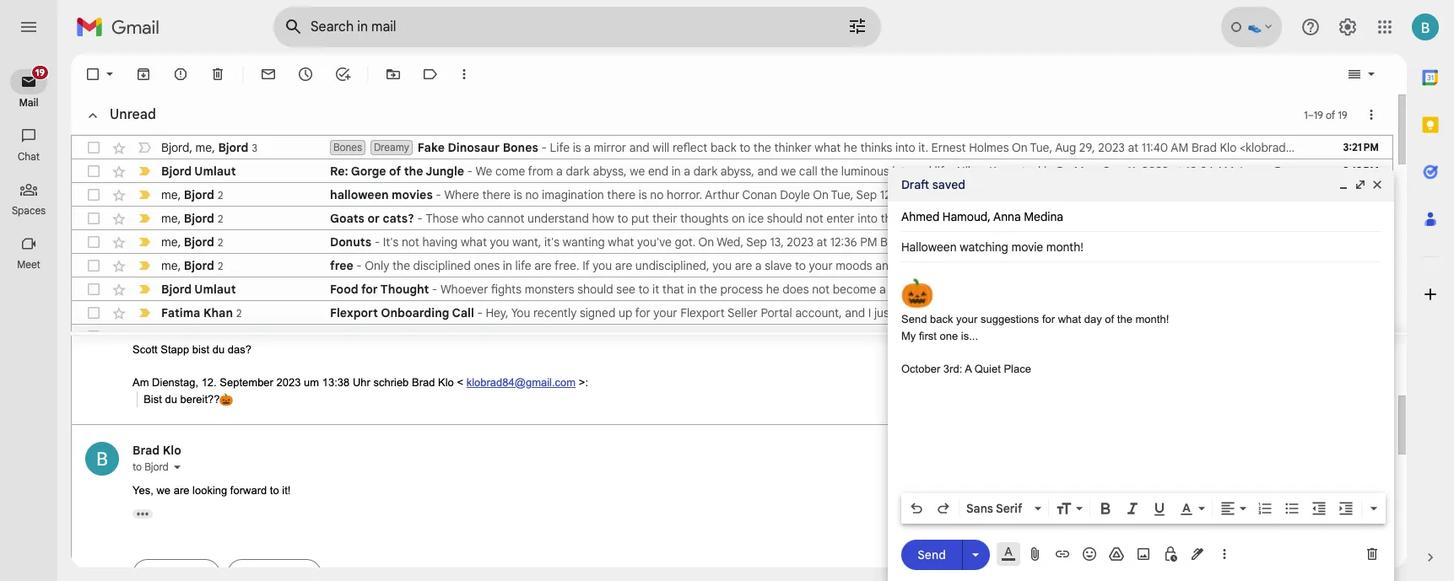 Task type: describe. For each thing, give the bounding box(es) containing it.
- down disciplined
[[432, 282, 438, 297]]

and right mirror
[[630, 140, 650, 155]]

food
[[330, 282, 359, 297]]

it's
[[383, 235, 399, 250]]

klo down readings
[[1266, 258, 1282, 274]]

what up call
[[815, 140, 841, 155]]

1 umlaut from the top
[[194, 164, 236, 179]]

show trimmed content image
[[133, 510, 153, 519]]

dinosaur
[[448, 140, 500, 155]]

- left find
[[558, 329, 564, 344]]

if
[[963, 282, 970, 297]]

klo up the james
[[1220, 140, 1237, 155]]

sep up can
[[1137, 211, 1158, 226]]

the up movies
[[404, 164, 423, 179]]

klo up show details image at the left of the page
[[163, 443, 181, 458]]

2 vertical spatial tue,
[[1112, 211, 1135, 226]]

61 ͏ from the left
[[1024, 329, 1027, 344]]

show details image
[[172, 463, 182, 473]]

on right nietzsche
[[1094, 211, 1110, 226]]

3 row from the top
[[72, 183, 1455, 207]]

2023 right 11,
[[1142, 164, 1169, 179]]

2 horizontal spatial we
[[781, 164, 796, 179]]

8 ͏ from the left
[[864, 329, 867, 344]]

in left life
[[503, 258, 512, 274]]

71 ͏ from the left
[[1055, 329, 1058, 344]]

46 ͏ from the left
[[979, 329, 982, 344]]

reflect
[[673, 140, 708, 155]]

44 ͏ from the left
[[973, 329, 976, 344]]

put
[[632, 211, 650, 226]]

27 ͏ from the left
[[921, 329, 924, 344]]

more send options image
[[968, 547, 984, 564]]

the left "process"
[[700, 282, 718, 297]]

1 vertical spatial not
[[402, 235, 420, 250]]

on right got.
[[699, 235, 714, 250]]

1 horizontal spatial du
[[212, 344, 225, 356]]

looking inside brad klo list
[[193, 485, 227, 497]]

20 ͏ from the left
[[900, 329, 903, 344]]

the down halloween movies - where there is no imagination there is no horror. arthur conan doyle on tue, sep 12, 2023 at 2:50 pm brad klo <klobrad84@gmail.com> wrote: hey guys what are your favorite halloween mov
[[881, 211, 899, 226]]

gorge
[[351, 164, 386, 179]]

to left put
[[618, 211, 628, 226]]

4:19
[[1221, 211, 1242, 226]]

to left the it
[[639, 282, 650, 297]]

and up conan
[[758, 164, 778, 179]]

mon,
[[1074, 164, 1101, 179]]

brad up anna
[[988, 187, 1013, 203]]

yelp
[[161, 329, 185, 344]]

to left it!
[[270, 485, 279, 497]]

need
[[1304, 306, 1331, 321]]

you down cannot on the left top of page
[[490, 235, 510, 250]]

nikos
[[957, 164, 987, 179]]

klo left < at the bottom left of page
[[438, 377, 454, 389]]

42 ͏ from the left
[[967, 329, 970, 344]]

only
[[365, 258, 390, 274]]

1 next from the left
[[479, 329, 505, 344]]

cannot
[[487, 211, 525, 226]]

4 ͏ from the left
[[852, 329, 855, 344]]

meet heading
[[0, 258, 57, 272]]

imagination
[[542, 187, 604, 203]]

holmes
[[969, 140, 1009, 155]]

luminous
[[842, 164, 890, 179]]

23 ͏ from the left
[[909, 329, 912, 344]]

0 vertical spatial back
[[711, 140, 737, 155]]

into right 'enter'
[[858, 211, 878, 226]]

more options image
[[1220, 546, 1230, 563]]

what right clarify in the right bottom of the page
[[990, 306, 1016, 321]]

11:40
[[1142, 140, 1169, 155]]

me for goats or cats?
[[161, 211, 178, 226]]

69 ͏ from the left
[[1048, 329, 1052, 344]]

<klobrad84@gmail.com
[[1285, 258, 1411, 274]]

73 ͏ from the left
[[1061, 329, 1064, 344]]

62 ͏ from the left
[[1027, 329, 1030, 344]]

y
[[1452, 306, 1455, 321]]

2 were from the left
[[1423, 306, 1449, 321]]

life.
[[935, 164, 954, 179]]

9 ͏ from the left
[[867, 329, 870, 344]]

kipchoge
[[1008, 258, 1059, 274]]

47 ͏ from the left
[[982, 329, 985, 344]]

on down aug
[[1056, 164, 1071, 179]]

interval
[[893, 164, 932, 179]]

24 ͏ from the left
[[912, 329, 915, 344]]

52 ͏ from the left
[[997, 329, 1000, 344]]

are inside brad klo list
[[174, 485, 189, 497]]

17 ͏ from the left
[[891, 329, 894, 344]]

you right if
[[973, 282, 992, 297]]

are right life
[[535, 258, 552, 274]]

49 ͏ from the left
[[988, 329, 991, 344]]

6 row from the top
[[72, 254, 1411, 278]]

ernest
[[932, 140, 966, 155]]

send for send
[[918, 547, 946, 563]]

of right –
[[1326, 108, 1336, 121]]

and
[[938, 282, 960, 297]]

what inside send back your suggestions for what day of the month! my first one is...
[[1058, 313, 1082, 326]]

54 ͏ from the left
[[1003, 329, 1006, 344]]

and down become
[[845, 306, 866, 321]]

process
[[721, 282, 763, 297]]

ones
[[474, 258, 500, 274]]

it!
[[282, 485, 291, 497]]

a
[[965, 363, 972, 375]]

disciplined
[[413, 258, 471, 274]]

quiet
[[975, 363, 1001, 375]]

18 ͏ from the left
[[894, 329, 897, 344]]

month!
[[1136, 313, 1170, 326]]

Subject field
[[902, 239, 1381, 256]]

2023 inside brad klo list
[[277, 377, 301, 389]]

you down long
[[1019, 306, 1038, 321]]

advanced search options image
[[841, 9, 875, 43]]

dienstag,
[[152, 377, 198, 389]]

of inside send back your suggestions for what day of the month! my first one is...
[[1105, 313, 1115, 326]]

are up "process"
[[735, 258, 752, 274]]

19 ͏ from the left
[[897, 329, 900, 344]]

65 ͏ from the left
[[1036, 329, 1039, 344]]

0 horizontal spatial will
[[653, 140, 670, 155]]

re: gorge of the jungle - we come from a dark abyss, we end in a dark abyss, and we call the luminous interval life. nikos kazantzakis on mon, sep 11, 2023 at 10:24 am james peterson <james.peterson1902@g
[[330, 164, 1455, 179]]

sep up an
[[1109, 258, 1130, 274]]

and down seller
[[739, 329, 759, 344]]

Message Body text field
[[902, 271, 1381, 489]]

send button
[[902, 540, 962, 570]]

clarify
[[953, 306, 987, 321]]

26 ͏ from the left
[[918, 329, 921, 344]]

fatima khan 2
[[161, 305, 242, 320]]

main menu image
[[19, 17, 39, 37]]

brad klo
[[133, 443, 181, 458]]

45 ͏ from the left
[[976, 329, 979, 344]]

kazantzakis
[[990, 164, 1053, 179]]

toggle confidential mode image
[[1163, 546, 1179, 563]]

add to tasks image
[[334, 66, 351, 83]]

7 ͏ from the left
[[861, 329, 864, 344]]

the right call
[[821, 164, 839, 179]]

see
[[617, 282, 636, 297]]

0 horizontal spatial or
[[368, 211, 380, 226]]

attach files image
[[1027, 546, 1044, 563]]

into left it.
[[896, 140, 916, 155]]

place
[[1004, 363, 1032, 375]]

bjord inside brad klo list
[[145, 461, 169, 474]]

into left an
[[1094, 282, 1114, 297]]

unread tab panel
[[71, 95, 1455, 582]]

0 horizontal spatial abyss,
[[593, 164, 627, 179]]

29 ͏ from the left
[[927, 329, 930, 344]]

2 for goats or cats?
[[218, 212, 223, 225]]

to up the one
[[939, 306, 950, 321]]

13 ͏ from the left
[[879, 329, 882, 344]]

2 horizontal spatial is
[[639, 187, 647, 203]]

2 for halloween movies
[[218, 189, 223, 201]]

1 ͏ from the left
[[843, 329, 846, 344]]

damit wir kommen?
[[133, 311, 230, 323]]

0 horizontal spatial should
[[578, 282, 613, 297]]

brad up to bjord
[[133, 443, 160, 458]]

is
[[1132, 306, 1141, 321]]

settings image
[[1338, 17, 1358, 37]]

33 ͏ from the left
[[940, 329, 943, 344]]

you've
[[637, 235, 672, 250]]

0 vertical spatial am
[[1171, 140, 1189, 155]]

41 ͏ from the left
[[964, 329, 967, 344]]

at left 4:19 on the top of the page
[[1208, 211, 1218, 226]]

- left the it's
[[375, 235, 380, 250]]

send back your suggestions for what day of the month! my first one is...
[[902, 313, 1170, 342]]

what down who at the top left
[[461, 235, 487, 250]]

toggle split pane mode image
[[1347, 66, 1363, 83]]

2 horizontal spatial there
[[1144, 306, 1172, 321]]

mail heading
[[0, 96, 57, 110]]

wanting
[[563, 235, 605, 250]]

me for free
[[161, 258, 178, 273]]

16 ͏ from the left
[[888, 329, 891, 344]]

w
[[1448, 211, 1455, 226]]

a left "slave"
[[755, 258, 762, 274]]

, inside draft saved dialog
[[988, 209, 991, 225]]

2 next from the left
[[620, 329, 643, 344]]

medina
[[1024, 209, 1064, 225]]

36 ͏ from the left
[[949, 329, 952, 344]]

you up "process"
[[713, 258, 732, 274]]

31 ͏ from the left
[[933, 329, 937, 344]]

11 ͏ from the left
[[873, 329, 876, 344]]

gmail image
[[76, 10, 168, 44]]

50 ͏ from the left
[[991, 329, 994, 344]]

conan
[[743, 187, 777, 203]]

looking inside unread tab panel
[[1070, 306, 1109, 321]]

25 ͏ from the left
[[915, 329, 918, 344]]

back inside send back your suggestions for what day of the month! my first one is...
[[930, 313, 954, 326]]

inbox section options image
[[1363, 106, 1380, 123]]

sans serif
[[967, 501, 1023, 517]]

me for halloween movies
[[161, 187, 178, 202]]

19 inside navigation
[[35, 67, 45, 79]]

a right 'from'
[[556, 164, 563, 179]]

on up enough
[[1062, 258, 1077, 274]]

0 horizontal spatial i
[[869, 306, 872, 321]]

it's
[[544, 235, 560, 250]]

to up yes, on the left
[[133, 461, 142, 474]]

Search in mail search field
[[274, 7, 881, 47]]

30 ͏ from the left
[[930, 329, 933, 344]]

a up just
[[880, 282, 886, 297]]

2023 up "slave"
[[787, 235, 814, 250]]

redo ‪(⌘y)‬ image
[[935, 501, 952, 518]]

Search in mail text field
[[311, 19, 800, 35]]

october 3rd: a quiet place
[[902, 363, 1032, 375]]

4 row from the top
[[72, 207, 1455, 230]]

0 horizontal spatial there
[[482, 187, 511, 203]]

70 ͏ from the left
[[1051, 329, 1055, 344]]

ahmed hamoud , anna medina
[[902, 209, 1064, 225]]

particular
[[1185, 306, 1237, 321]]

your down onboarding
[[405, 329, 431, 344]]

more formatting options image
[[1366, 501, 1383, 518]]

12.
[[201, 377, 217, 389]]

in right readings
[[1292, 235, 1301, 250]]

38 ͏ from the left
[[955, 329, 958, 344]]

donuts
[[330, 235, 372, 250]]

1 vertical spatial he
[[766, 282, 780, 297]]

on right doyle
[[813, 187, 829, 203]]

what's
[[364, 329, 402, 344]]

favorite
[[1335, 187, 1376, 203]]

for up 2:50 pm
[[1359, 235, 1374, 250]]

1 dark from the left
[[566, 164, 590, 179]]

minimize image
[[1337, 178, 1351, 192]]

anna
[[994, 209, 1021, 225]]

your up the food for thought - whoever fights monsters should see to it that in the process he does not become a monster. and if you gaze long enough into an abyss, the abyss will gaze back into you.
[[809, 258, 833, 274]]

2023 up some
[[1178, 211, 1205, 226]]

to right "slave"
[[795, 258, 806, 274]]

21 ͏ from the left
[[903, 329, 906, 344]]

aug
[[1056, 140, 1077, 155]]

58 ͏ from the left
[[1015, 329, 1018, 344]]

having
[[423, 235, 458, 250]]

is for there
[[514, 187, 522, 203]]

66 ͏ from the left
[[1039, 329, 1042, 344]]

row containing yelp
[[72, 325, 1393, 349]]

for down only
[[361, 282, 378, 297]]

pm right 4:19 on the top of the page
[[1245, 211, 1263, 226]]

chat heading
[[0, 150, 57, 164]]

some
[[1181, 235, 1210, 250]]

1 horizontal spatial bones
[[503, 140, 538, 155]]

bold ‪(⌘b)‬ image
[[1098, 501, 1114, 518]]

0 horizontal spatial hey
[[1100, 235, 1120, 250]]

bulleted list ‪(⌘⇧8)‬ image
[[1284, 501, 1301, 518]]

more
[[762, 329, 789, 344]]

ahmed
[[902, 209, 940, 225]]

onboarding
[[381, 306, 449, 321]]

fake
[[418, 140, 445, 155]]

italic ‪(⌘i)‬ image
[[1125, 501, 1141, 518]]

have
[[1152, 235, 1178, 250]]

yes,
[[133, 485, 154, 497]]

a left mirror
[[584, 140, 591, 155]]

guys
[[1230, 187, 1256, 203]]

0 horizontal spatial 12,
[[880, 187, 894, 203]]

- left life on the top of the page
[[542, 140, 547, 155]]

pm up ahmed hamoud , anna medina
[[968, 187, 985, 203]]

pm right "1:58"
[[1217, 258, 1234, 274]]

10:24
[[1186, 164, 1214, 179]]

🎃 image
[[902, 277, 934, 310]]

numbered list ‪(⌘⇧7)‬ image
[[1257, 501, 1274, 518]]

bist du bereit??
[[144, 393, 220, 406]]

sans serif option
[[963, 501, 1032, 518]]

uhr
[[353, 377, 370, 389]]

serif
[[996, 501, 1023, 517]]

1 horizontal spatial wed,
[[1080, 258, 1107, 274]]

are down peterson
[[1288, 187, 1305, 203]]

<klobrad84@gmail.com> up eliud
[[929, 235, 1060, 250]]

support image
[[1301, 17, 1321, 37]]

3
[[252, 141, 257, 154]]

pm up free - only the disciplined ones in life are free. if you are undisciplined, you are a slave to your moods and your passions. eliud kipchoge on wed, sep 13, 2023 at 1:58 pm brad klo <klobrad84@gmail.com
[[860, 235, 878, 250]]

1 horizontal spatial he
[[844, 140, 858, 155]]

unread button
[[76, 98, 163, 132]]

ice
[[748, 211, 764, 226]]

60 ͏ from the left
[[1021, 329, 1024, 344]]

22 ͏ from the left
[[906, 329, 909, 344]]

67 ͏ from the left
[[1042, 329, 1045, 344]]

<klobrad84@gmail.com> up peterson
[[1240, 140, 1372, 155]]

at left 12:36
[[817, 235, 828, 250]]

40 ͏ from the left
[[961, 329, 964, 344]]

51 ͏ from the left
[[994, 329, 997, 344]]

thinks
[[861, 140, 893, 155]]

your up "monster."
[[899, 258, 923, 274]]

2023 right the 29,
[[1099, 140, 1125, 155]]

doyle
[[780, 187, 810, 203]]

klo up exchange
[[1294, 211, 1311, 226]]

55 ͏ from the left
[[1006, 329, 1009, 344]]

0 vertical spatial i
[[1146, 235, 1149, 250]]

2 halloween from the left
[[1379, 187, 1433, 203]]

friedrich
[[987, 211, 1035, 226]]

2 horizontal spatial back
[[1273, 282, 1299, 297]]

chat
[[18, 150, 40, 163]]

<klobrad84@gmail.com> down 'mon,'
[[1036, 187, 1167, 203]]

brad right the schrieb
[[412, 377, 435, 389]]

nietzsche
[[1038, 211, 1091, 226]]

32 ͏ from the left
[[937, 329, 940, 344]]

39 ͏ from the left
[[958, 329, 961, 344]]

57 ͏ from the left
[[1012, 329, 1015, 344]]

0 vertical spatial not
[[806, 211, 824, 226]]

- left where
[[436, 187, 441, 203]]

brad down readings
[[1237, 258, 1263, 274]]

am dienstag, 12. september 2023 um 13:38 uhr schrieb brad klo < klobrad84@gmail.com >:
[[133, 377, 588, 389]]



Task type: locate. For each thing, give the bounding box(es) containing it.
f
[[1452, 140, 1455, 155]]

1 horizontal spatial no
[[650, 187, 664, 203]]

2 umlaut from the top
[[194, 282, 236, 297]]

1 vertical spatial umlaut
[[194, 282, 236, 297]]

15 ͏ from the left
[[885, 329, 888, 344]]

send for send back your suggestions for what day of the month! my first one is...
[[902, 313, 927, 326]]

you.
[[1325, 282, 1348, 297]]

is for life
[[573, 140, 581, 155]]

cats?
[[383, 211, 414, 226]]

bist
[[192, 344, 209, 356]]

peterson
[[1275, 164, 1322, 179]]

1 vertical spatial wrote:
[[1170, 187, 1204, 203]]

1 me , bjord 2 from the top
[[161, 187, 223, 202]]

me , bjord 2 for halloween
[[161, 187, 223, 202]]

who
[[462, 211, 484, 226]]

11,
[[1127, 164, 1139, 179]]

at left "1:58"
[[1180, 258, 1190, 274]]

2 me , bjord 2 from the top
[[161, 211, 223, 226]]

no
[[525, 187, 539, 203], [650, 187, 664, 203]]

brad klo list
[[72, 148, 1380, 582]]

0 horizontal spatial next
[[479, 329, 505, 344]]

back up service
[[1273, 282, 1299, 297]]

1 row from the top
[[72, 136, 1455, 160]]

1 vertical spatial 12,
[[1161, 211, 1175, 226]]

report spam image
[[172, 66, 189, 83]]

tab list
[[1407, 54, 1455, 521]]

0 vertical spatial will
[[653, 140, 670, 155]]

1 horizontal spatial looking
[[1070, 306, 1109, 321]]

0 vertical spatial bjord umlaut
[[161, 164, 236, 179]]

0 horizontal spatial du
[[165, 393, 177, 406]]

first
[[919, 330, 937, 342]]

for.
[[1112, 306, 1129, 321]]

12 ͏ from the left
[[876, 329, 879, 344]]

me , bjord 2 for donuts
[[161, 234, 223, 249]]

0 horizontal spatial looking
[[193, 485, 227, 497]]

0 vertical spatial wrote:
[[1375, 140, 1408, 155]]

underline ‪(⌘u)‬ image
[[1152, 501, 1168, 518]]

3 me , bjord 2 from the top
[[161, 234, 223, 249]]

- right free
[[357, 258, 362, 274]]

life
[[550, 140, 570, 155]]

1 vertical spatial du
[[165, 393, 177, 406]]

brad down 'goats or cats? - those who cannot understand how to put their thoughts on ice should not enter into the heat of debate. friedrich nietzsche on tue, sep 12, 2023 at 4:19 pm brad klo <klobrad84@gmail.com> w'
[[881, 235, 906, 250]]

0 horizontal spatial bones
[[333, 141, 362, 154]]

0 vertical spatial send
[[902, 313, 927, 326]]

you right if at the left of page
[[593, 258, 612, 274]]

tue, left aug
[[1030, 140, 1053, 155]]

- right call
[[477, 306, 483, 321]]

forward
[[230, 485, 267, 497]]

at left 11:40 on the right
[[1128, 140, 1139, 155]]

0 vertical spatial looking
[[1070, 306, 1109, 321]]

hey,
[[486, 306, 509, 321]]

0 horizontal spatial am
[[1171, 140, 1189, 155]]

19 right 1
[[1314, 108, 1324, 121]]

7 row from the top
[[72, 278, 1393, 301]]

1 vertical spatial 13,
[[1133, 258, 1147, 274]]

1 gaze from the left
[[995, 282, 1021, 297]]

the left abyss
[[1170, 282, 1188, 297]]

got.
[[675, 235, 696, 250]]

not left 'enter'
[[806, 211, 824, 226]]

send inside send back your suggestions for what day of the month! my first one is...
[[902, 313, 927, 326]]

19 link
[[10, 65, 49, 95]]

row
[[72, 136, 1455, 160], [72, 160, 1455, 183], [72, 183, 1455, 207], [72, 207, 1455, 230], [72, 230, 1393, 254], [72, 254, 1411, 278], [72, 278, 1393, 301], [72, 301, 1455, 325], [72, 325, 1393, 349]]

looking left forward
[[193, 485, 227, 497]]

is right life on the top of the page
[[573, 140, 581, 155]]

0 vertical spatial wed,
[[717, 235, 744, 250]]

bjord umlaut up the fatima khan 2 at the bottom left of the page
[[161, 282, 236, 297]]

or left cats?
[[368, 211, 380, 226]]

mov
[[1436, 187, 1455, 203]]

or
[[368, 211, 380, 226], [1408, 306, 1420, 321]]

and right moods
[[876, 258, 896, 274]]

jungle
[[426, 164, 464, 179]]

kommen?
[[181, 311, 230, 323]]

brad,
[[330, 329, 361, 344]]

home's
[[434, 329, 476, 344]]

1 vertical spatial back
[[1273, 282, 1299, 297]]

the left thinker
[[754, 140, 772, 155]]

0 vertical spatial he
[[844, 140, 858, 155]]

horror.
[[667, 187, 703, 203]]

to
[[740, 140, 751, 155], [618, 211, 628, 226], [795, 258, 806, 274], [639, 282, 650, 297], [939, 306, 950, 321], [133, 461, 142, 474], [270, 485, 279, 497]]

your up is... at bottom right
[[957, 313, 978, 326]]

my
[[902, 330, 916, 342]]

recently
[[534, 306, 577, 321]]

1 horizontal spatial 19
[[1314, 108, 1324, 121]]

0 vertical spatial or
[[368, 211, 380, 226]]

13:38
[[322, 377, 350, 389]]

72 ͏ from the left
[[1058, 329, 1061, 344]]

2 horizontal spatial 19
[[1338, 108, 1348, 121]]

come
[[496, 164, 525, 179]]

1 vertical spatial am
[[1217, 164, 1234, 179]]

draft saved dialog
[[888, 168, 1395, 582]]

1 vertical spatial should
[[578, 282, 613, 297]]

2:50 pm
[[1341, 259, 1380, 272]]

5 ͏ from the left
[[855, 329, 858, 344]]

insert emoji ‪(⌘⇧2)‬ image
[[1081, 546, 1098, 563]]

flexport up brad, what's your home's next project? - find your next painter, plumber, and more with yelp. ͏ ͏ ͏ ͏ ͏ ͏ ͏ ͏ ͏ ͏ ͏ ͏ ͏ ͏ ͏ ͏ ͏ ͏ ͏ ͏ ͏ ͏ ͏ ͏ ͏ ͏ ͏ ͏ ͏ ͏ ͏ ͏ ͏ ͏ ͏ ͏ ͏ ͏ ͏ ͏ ͏ ͏ ͏ ͏ ͏ ͏ ͏ ͏ ͏ ͏ ͏ ͏ ͏ ͏ ͏ ͏ ͏ ͏ ͏ ͏ ͏ ͏ ͏ ͏ ͏ ͏ ͏ ͏ ͏ ͏ ͏ ͏ ͏ ͏
[[681, 306, 725, 321]]

63 ͏ from the left
[[1030, 329, 1033, 344]]

me for donuts
[[161, 234, 178, 249]]

your down signed
[[593, 329, 617, 344]]

klo down kazantzakis at the top right of the page
[[1016, 187, 1033, 203]]

1 horizontal spatial hey
[[1207, 187, 1227, 203]]

mark as unread image
[[260, 66, 277, 83]]

0 horizontal spatial were
[[1041, 306, 1067, 321]]

whoever
[[441, 282, 488, 297]]

1 were from the left
[[1041, 306, 1067, 321]]

pm
[[968, 187, 985, 203], [1245, 211, 1263, 226], [860, 235, 878, 250], [1217, 258, 1234, 274]]

- left the we
[[467, 164, 473, 179]]

your
[[1308, 187, 1332, 203], [809, 258, 833, 274], [899, 258, 923, 274], [654, 306, 678, 321], [957, 313, 978, 326], [405, 329, 431, 344], [593, 329, 617, 344]]

tue, up can
[[1112, 211, 1135, 226]]

navigation
[[0, 54, 59, 582]]

cell inside unread tab panel
[[1332, 328, 1393, 345]]

am right 11:40 on the right
[[1171, 140, 1189, 155]]

hamoud
[[943, 209, 988, 225]]

1 horizontal spatial back
[[930, 313, 954, 326]]

0 vertical spatial hey
[[1207, 187, 1227, 203]]

5 row from the top
[[72, 230, 1393, 254]]

1 vertical spatial tue,
[[831, 187, 854, 203]]

insert signature image
[[1190, 546, 1206, 563]]

1 horizontal spatial tue,
[[1030, 140, 1053, 155]]

for inside send back your suggestions for what day of the month! my first one is...
[[1043, 313, 1055, 326]]

formatting options toolbar
[[902, 494, 1386, 524]]

will up end
[[653, 140, 670, 155]]

into up need on the right of page
[[1302, 282, 1322, 297]]

0 vertical spatial 13,
[[770, 235, 784, 250]]

2023 down interval
[[897, 187, 924, 203]]

sep down luminous
[[857, 187, 877, 203]]

indent more ‪(⌘])‬ image
[[1338, 501, 1355, 518]]

19 left inbox section options image
[[1338, 108, 1348, 121]]

0 horizontal spatial wrote:
[[1063, 235, 1097, 250]]

are up 'see'
[[615, 258, 633, 274]]

the inside send back your suggestions for what day of the month! my first one is...
[[1118, 313, 1133, 326]]

2 no from the left
[[650, 187, 664, 203]]

1 horizontal spatial we
[[630, 164, 645, 179]]

1 horizontal spatial or
[[1408, 306, 1420, 321]]

3:21 pm
[[1344, 141, 1380, 154]]

37 ͏ from the left
[[952, 329, 955, 344]]

1 halloween from the left
[[330, 187, 389, 203]]

1 horizontal spatial 12,
[[1161, 211, 1175, 226]]

53 ͏ from the left
[[1000, 329, 1003, 344]]

3rd:
[[944, 363, 963, 375]]

1 flexport from the left
[[330, 306, 378, 321]]

halloween
[[330, 187, 389, 203], [1379, 187, 1433, 203]]

we
[[630, 164, 645, 179], [781, 164, 796, 179], [157, 485, 171, 497]]

1 horizontal spatial will
[[1225, 282, 1242, 297]]

1 bjord umlaut from the top
[[161, 164, 236, 179]]

he
[[844, 140, 858, 155], [766, 282, 780, 297]]

0 horizontal spatial he
[[766, 282, 780, 297]]

those
[[426, 211, 459, 226]]

we inside brad klo list
[[157, 485, 171, 497]]

bjord umlaut down bjord , me , bjord 3
[[161, 164, 236, 179]]

draft
[[902, 177, 930, 192]]

6 ͏ from the left
[[858, 329, 861, 344]]

0 horizontal spatial is
[[514, 187, 522, 203]]

- right cats?
[[417, 211, 423, 226]]

2 ͏ from the left
[[846, 329, 849, 344]]

2 for donuts
[[218, 236, 223, 249]]

we right yes, on the left
[[157, 485, 171, 497]]

2 horizontal spatial tue,
[[1112, 211, 1135, 226]]

1 horizontal spatial i
[[1146, 235, 1149, 250]]

of right day
[[1105, 313, 1115, 326]]

october
[[902, 363, 941, 375]]

i right can
[[1146, 235, 1149, 250]]

1 vertical spatial i
[[869, 306, 872, 321]]

10 ͏ from the left
[[870, 329, 873, 344]]

2 horizontal spatial wrote:
[[1375, 140, 1408, 155]]

on up kazantzakis at the top right of the page
[[1012, 140, 1028, 155]]

up
[[619, 306, 633, 321]]

away image
[[1249, 20, 1262, 34]]

64 ͏ from the left
[[1033, 329, 1036, 344]]

0 vertical spatial du
[[212, 344, 225, 356]]

close image
[[1371, 178, 1385, 192]]

2 vertical spatial back
[[930, 313, 954, 326]]

brad up readings
[[1266, 211, 1291, 226]]

1 vertical spatial will
[[1225, 282, 1242, 297]]

klo
[[1220, 140, 1237, 155], [1016, 187, 1033, 203], [1294, 211, 1311, 226], [909, 235, 926, 250], [1266, 258, 1282, 274], [438, 377, 454, 389], [163, 443, 181, 458]]

0 vertical spatial should
[[767, 211, 803, 226]]

life
[[515, 258, 532, 274]]

for down long
[[1043, 313, 1055, 326]]

moods
[[836, 258, 873, 274]]

1 horizontal spatial is
[[573, 140, 581, 155]]

am right 10:24
[[1217, 164, 1234, 179]]

bereit??
[[180, 393, 220, 406]]

dark down reflect on the left of the page
[[694, 164, 718, 179]]

34 ͏ from the left
[[943, 329, 946, 344]]

in right end
[[672, 164, 681, 179]]

unread main content
[[71, 54, 1455, 582]]

hey left guys
[[1207, 187, 1227, 203]]

goats or cats? - those who cannot understand how to put their thoughts on ice should not enter into the heat of debate. friedrich nietzsche on tue, sep 12, 2023 at 4:19 pm brad klo <klobrad84@gmail.com> w
[[330, 211, 1455, 226]]

donuts - it's not having what you want, it's wanting what you've got. on wed, sep 13, 2023 at 12:36 pm brad klo <klobrad84@gmail.com> wrote: hey can i have some palm readings in exchange for
[[330, 235, 1374, 250]]

are
[[1288, 187, 1305, 203], [535, 258, 552, 274], [615, 258, 633, 274], [735, 258, 752, 274], [174, 485, 189, 497]]

not
[[806, 211, 824, 226], [402, 235, 420, 250], [812, 282, 830, 297]]

at left 10:24
[[1172, 164, 1183, 179]]

abyss, down mirror
[[593, 164, 627, 179]]

1 horizontal spatial were
[[1423, 306, 1449, 321]]

insert photo image
[[1136, 546, 1152, 563]]

2 dark from the left
[[694, 164, 718, 179]]

2 for free
[[218, 260, 223, 272]]

yelp.
[[818, 329, 843, 344]]

43 ͏ from the left
[[970, 329, 973, 344]]

send
[[902, 313, 927, 326], [918, 547, 946, 563]]

you left need on the right of page
[[1282, 306, 1301, 321]]

are down show details image at the left of the page
[[174, 485, 189, 497]]

row containing bjord
[[72, 136, 1455, 160]]

2 vertical spatial wrote:
[[1063, 235, 1097, 250]]

indent less ‪(⌘[)‬ image
[[1311, 501, 1328, 518]]

48 ͏ from the left
[[985, 329, 988, 344]]

project?
[[508, 329, 555, 344]]

become
[[833, 282, 877, 297]]

0 horizontal spatial back
[[711, 140, 737, 155]]

into
[[896, 140, 916, 155], [858, 211, 878, 226], [1094, 282, 1114, 297], [1302, 282, 1322, 297]]

delete image
[[209, 66, 226, 83]]

0 horizontal spatial 19
[[35, 67, 45, 79]]

0 vertical spatial umlaut
[[194, 164, 236, 179]]

1 no from the left
[[525, 187, 539, 203]]

send inside button
[[918, 547, 946, 563]]

1 horizontal spatial should
[[767, 211, 803, 226]]

pop out image
[[1354, 178, 1368, 192]]

1 vertical spatial hey
[[1100, 235, 1120, 250]]

schrieb
[[374, 377, 409, 389]]

2 horizontal spatial abyss,
[[1133, 282, 1167, 297]]

1 vertical spatial wed,
[[1080, 258, 1107, 274]]

send up my
[[902, 313, 927, 326]]

1 horizontal spatial there
[[607, 187, 636, 203]]

>:
[[579, 377, 588, 389]]

insert files using drive image
[[1109, 546, 1125, 563]]

we left end
[[630, 164, 645, 179]]

1 horizontal spatial next
[[620, 329, 643, 344]]

3:19 pm
[[1344, 165, 1380, 177]]

at
[[1128, 140, 1139, 155], [1172, 164, 1183, 179], [927, 187, 938, 203], [1208, 211, 1218, 226], [817, 235, 828, 250], [1180, 258, 1190, 274]]

archive image
[[135, 66, 152, 83]]

0 horizontal spatial 13,
[[770, 235, 784, 250]]

your inside send back your suggestions for what day of the month! my first one is...
[[957, 313, 978, 326]]

74 ͏ from the left
[[1064, 329, 1067, 344]]

0 vertical spatial 12,
[[880, 187, 894, 203]]

0 horizontal spatial flexport
[[330, 306, 378, 321]]

1 horizontal spatial gaze
[[1245, 282, 1270, 297]]

35 ͏ from the left
[[946, 329, 949, 344]]

the up thought
[[393, 258, 410, 274]]

2:50
[[941, 187, 964, 203]]

your left minimize icon
[[1308, 187, 1332, 203]]

me , bjord 2
[[161, 187, 223, 202], [161, 211, 223, 226], [161, 234, 223, 249], [161, 258, 223, 273]]

1 horizontal spatial 13,
[[1133, 258, 1147, 274]]

2 inside the fatima khan 2
[[236, 307, 242, 320]]

59 ͏ from the left
[[1018, 329, 1021, 344]]

0 horizontal spatial wed,
[[717, 235, 744, 250]]

0 vertical spatial tue,
[[1030, 140, 1053, 155]]

28 ͏ from the left
[[924, 329, 927, 344]]

0 horizontal spatial gaze
[[995, 282, 1021, 297]]

0 horizontal spatial halloween
[[330, 187, 389, 203]]

thanks
[[1410, 140, 1449, 155]]

search in mail image
[[279, 12, 309, 42]]

navigation containing mail
[[0, 54, 59, 582]]

13, up "slave"
[[770, 235, 784, 250]]

None checkbox
[[84, 66, 101, 83], [85, 210, 102, 227], [85, 257, 102, 274], [85, 281, 102, 298], [85, 305, 102, 322], [85, 328, 102, 345], [84, 66, 101, 83], [85, 210, 102, 227], [85, 257, 102, 274], [85, 281, 102, 298], [85, 305, 102, 322], [85, 328, 102, 345]]

2 bjord umlaut from the top
[[161, 282, 236, 297]]

your up painter,
[[654, 306, 678, 321]]

to left thinker
[[740, 140, 751, 155]]

4 me , bjord 2 from the top
[[161, 258, 223, 273]]

1 horizontal spatial abyss,
[[721, 164, 755, 179]]

re:
[[330, 164, 348, 179]]

0 horizontal spatial tue,
[[831, 187, 854, 203]]

i left just
[[869, 306, 872, 321]]

du
[[212, 344, 225, 356], [165, 393, 177, 406]]

klo down heat
[[909, 235, 926, 250]]

hey
[[1207, 187, 1227, 203], [1100, 235, 1120, 250]]

of right heat
[[929, 211, 940, 226]]

draft saved
[[902, 177, 966, 192]]

dreamy
[[374, 141, 409, 154]]

2 row from the top
[[72, 160, 1455, 183]]

2 flexport from the left
[[681, 306, 725, 321]]

am
[[133, 377, 149, 389]]

wrote: up <james.peterson1902@g
[[1375, 140, 1408, 155]]

2
[[218, 189, 223, 201], [218, 212, 223, 225], [218, 236, 223, 249], [218, 260, 223, 272], [236, 307, 242, 320]]

signed
[[580, 306, 616, 321]]

me , bjord 2 for goats
[[161, 211, 223, 226]]

bones up re:
[[333, 141, 362, 154]]

me , bjord 2 for free
[[161, 258, 223, 273]]

<klobrad84@gmail.com> down 3:09 pm
[[1314, 211, 1445, 226]]

or right with,
[[1408, 306, 1420, 321]]

56 ͏ from the left
[[1009, 329, 1012, 344]]

discard draft ‪(⌘⇧d)‬ image
[[1364, 546, 1381, 563]]

slave
[[765, 258, 792, 274]]

1 horizontal spatial wrote:
[[1170, 187, 1204, 203]]

0 horizontal spatial we
[[157, 485, 171, 497]]

of down dreamy
[[389, 164, 401, 179]]

19
[[35, 67, 45, 79], [1314, 108, 1324, 121], [1338, 108, 1348, 121]]

None checkbox
[[85, 139, 102, 156], [85, 163, 102, 180], [85, 187, 102, 203], [85, 234, 102, 251], [85, 139, 102, 156], [85, 163, 102, 180], [85, 187, 102, 203], [85, 234, 102, 251]]

there right is
[[1144, 306, 1172, 321]]

exchange
[[1304, 235, 1356, 250]]

cell
[[1332, 328, 1393, 345]]

readings
[[1242, 235, 1289, 250]]

1 horizontal spatial am
[[1217, 164, 1234, 179]]

sep down ice
[[747, 235, 767, 250]]

0 horizontal spatial dark
[[566, 164, 590, 179]]

unread
[[110, 106, 156, 123]]

brad up 10:24
[[1192, 140, 1217, 155]]

a right month!
[[1175, 306, 1182, 321]]

wir
[[164, 311, 178, 323]]

8 row from the top
[[72, 301, 1455, 325]]

in right that
[[687, 282, 697, 297]]

from
[[528, 164, 553, 179]]

1 vertical spatial bjord umlaut
[[161, 282, 236, 297]]

1 vertical spatial send
[[918, 547, 946, 563]]

2 gaze from the left
[[1245, 282, 1270, 297]]

1 horizontal spatial halloween
[[1379, 187, 1433, 203]]

snooze image
[[297, 66, 314, 83]]

1 vertical spatial or
[[1408, 306, 1420, 321]]

insert link ‪(⌘k)‬ image
[[1054, 546, 1071, 563]]

🎃 image
[[220, 394, 233, 407]]

next down 'up'
[[620, 329, 643, 344]]

undo ‪(⌘z)‬ image
[[908, 501, 925, 518]]

0 horizontal spatial no
[[525, 187, 539, 203]]

were left y at the right bottom of page
[[1423, 306, 1449, 321]]

their
[[653, 211, 678, 226]]

am
[[1171, 140, 1189, 155], [1217, 164, 1234, 179]]

abyss,
[[593, 164, 627, 179], [721, 164, 755, 179], [1133, 282, 1167, 297]]

there up cannot on the left top of page
[[482, 187, 511, 203]]

service
[[1240, 306, 1279, 321]]

14 ͏ from the left
[[882, 329, 885, 344]]

2 vertical spatial not
[[812, 282, 830, 297]]

68 ͏ from the left
[[1045, 329, 1048, 344]]

bjord umlaut
[[161, 164, 236, 179], [161, 282, 236, 297]]

3 ͏ from the left
[[849, 329, 852, 344]]

9 row from the top
[[72, 325, 1393, 349]]

dark up imagination
[[566, 164, 590, 179]]

what down how
[[608, 235, 634, 250]]

spaces heading
[[0, 204, 57, 218]]

row containing fatima khan
[[72, 301, 1455, 325]]

understand
[[528, 211, 589, 226]]



Task type: vqa. For each thing, say whether or not it's contained in the screenshot.
Clark related to Bjord Umlaut
no



